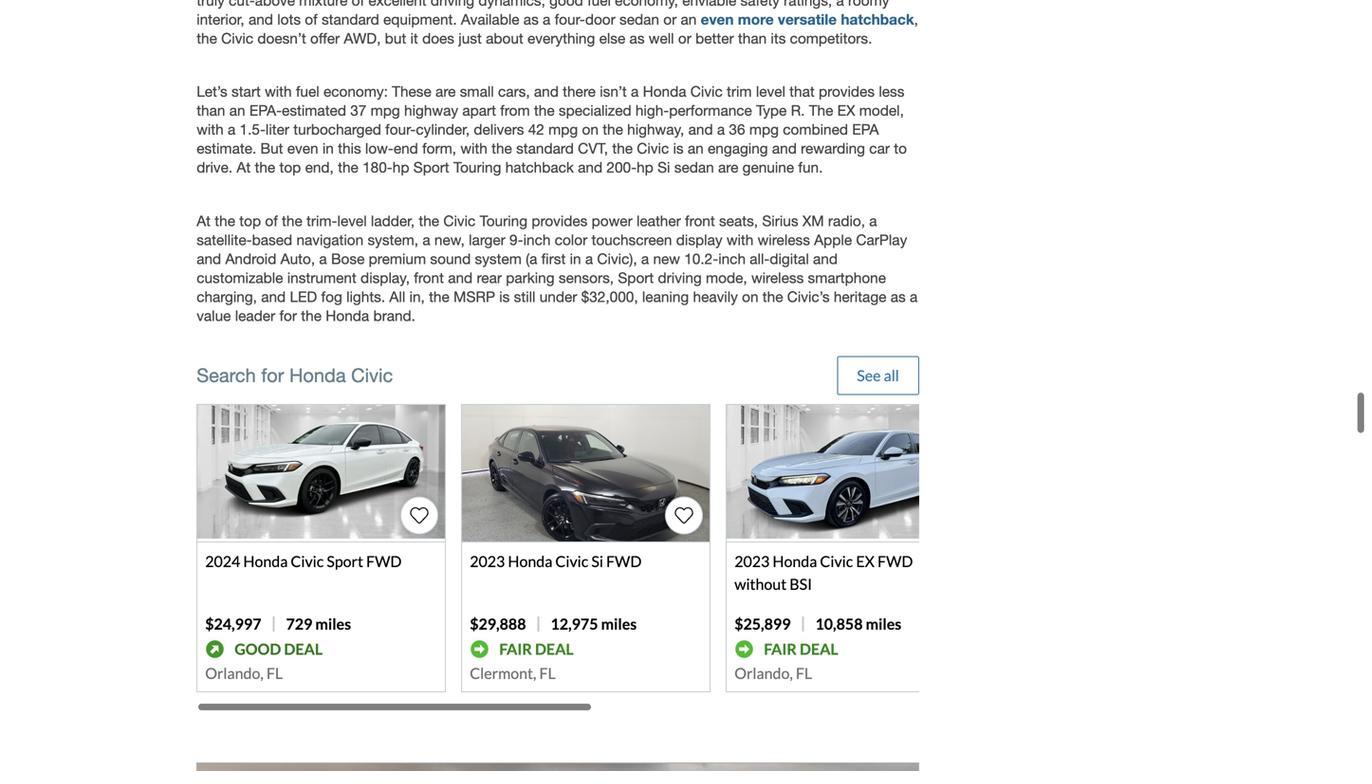 Task type: locate. For each thing, give the bounding box(es) containing it.
1 horizontal spatial 2023
[[734, 552, 770, 571]]

that
[[789, 83, 815, 100]]

in down color
[[570, 250, 581, 267]]

si left the sedan
[[657, 159, 670, 176]]

based
[[252, 231, 292, 248]]

1 horizontal spatial even
[[701, 10, 734, 28]]

in up end,
[[322, 140, 334, 157]]

with down delivers
[[460, 140, 487, 157]]

ex up 10,858 miles
[[856, 552, 875, 571]]

is up the sedan
[[673, 140, 684, 157]]

and down the cvt,
[[578, 159, 603, 176]]

a up "carplay"
[[869, 212, 877, 229]]

2 horizontal spatial mpg
[[749, 121, 779, 138]]

front up display
[[685, 212, 715, 229]]

is inside at the top of the trim-level ladder, the civic touring provides power leather front seats, sirius xm radio, a satellite-based navigation system, a new, larger 9-inch color touchscreen display with wireless apple carplay and android auto, a bose premium sound system (a first in a civic), a new 10.2-inch all-digital and customizable instrument display, front and rear parking sensors, sport driving mode, wireless smartphone charging, and led fog lights. all in, the msrp is still under $32,000, leaning heavily on the civic's heritage as a value leader for the honda brand.
[[499, 288, 510, 305]]

fl down good deal
[[266, 664, 283, 683]]

2 fair from the left
[[764, 640, 797, 658]]

si up 12,975 miles
[[591, 552, 603, 571]]

0 horizontal spatial front
[[414, 269, 444, 286]]

1 miles from the left
[[315, 615, 351, 633]]

1 vertical spatial as
[[890, 288, 906, 305]]

miles for 729 miles
[[315, 615, 351, 633]]

0 vertical spatial level
[[756, 83, 785, 100]]

orlando, down good
[[205, 664, 263, 683]]

fwd inside 2023 honda civic ex fwd without bsi
[[878, 552, 913, 571]]

liter
[[266, 121, 289, 138]]

let's start with fuel economy: these are small cars, and there isn't a honda civic trim level that provides less than an epa-estimated 37 mpg highway apart from the specialized high-performance type r. the ex model, with a 1.5-liter turbocharged four-cylinder, delivers 42 mpg on the highway, and a 36 mpg combined epa estimate. but even in this low-end form, with the standard cvt, the civic is an engaging and rewarding car to drive. at the top end, the 180-hp sport touring hatchback and 200-hp si sedan are genuine fun.
[[197, 83, 907, 176]]

does
[[422, 30, 454, 47]]

level up type
[[756, 83, 785, 100]]

3 deal from the left
[[800, 640, 838, 658]]

satellite-
[[197, 231, 252, 248]]

1 horizontal spatial ex
[[856, 552, 875, 571]]

engaging
[[708, 140, 768, 157]]

0 vertical spatial an
[[229, 102, 245, 119]]

first
[[541, 250, 566, 267]]

0 horizontal spatial top
[[239, 212, 261, 229]]

fwd for 2024 honda civic sport fwd
[[366, 552, 402, 571]]

1 vertical spatial inch
[[718, 250, 746, 267]]

for down led
[[279, 307, 297, 324]]

2 horizontal spatial miles
[[866, 615, 901, 633]]

and right 'cars,'
[[534, 83, 559, 100]]

with up epa-
[[265, 83, 292, 100]]

digital
[[770, 250, 809, 267]]

2 deal from the left
[[535, 640, 574, 658]]

1 fair from the left
[[499, 640, 532, 658]]

0 horizontal spatial as
[[629, 30, 645, 47]]

0 horizontal spatial sport
[[327, 552, 363, 571]]

sport inside at the top of the trim-level ladder, the civic touring provides power leather front seats, sirius xm radio, a satellite-based navigation system, a new, larger 9-inch color touchscreen display with wireless apple carplay and android auto, a bose premium sound system (a first in a civic), a new 10.2-inch all-digital and customizable instrument display, front and rear parking sensors, sport driving mode, wireless smartphone charging, and led fog lights. all in, the msrp is still under $32,000, leaning heavily on the civic's heritage as a value leader for the honda brand.
[[618, 269, 654, 286]]

seats,
[[719, 212, 758, 229]]

led
[[290, 288, 317, 305]]

1 orlando, from the left
[[205, 664, 263, 683]]

mpg down type
[[749, 121, 779, 138]]

fair deal down 10,858
[[764, 640, 838, 658]]

front up in,
[[414, 269, 444, 286]]

2 fair deal from the left
[[764, 640, 838, 658]]

36
[[729, 121, 745, 138]]

0 horizontal spatial inch
[[523, 231, 551, 248]]

1 hp from the left
[[393, 159, 409, 176]]

provides up color
[[532, 212, 588, 229]]

orlando, for good deal
[[205, 664, 263, 683]]

with up estimate.
[[197, 121, 224, 138]]

the up let's
[[197, 30, 217, 47]]

1 horizontal spatial front
[[685, 212, 715, 229]]

1 horizontal spatial si
[[657, 159, 670, 176]]

inch up (a
[[523, 231, 551, 248]]

top
[[279, 159, 301, 176], [239, 212, 261, 229]]

fair deal up clermont, fl
[[499, 640, 574, 658]]

0 horizontal spatial miles
[[315, 615, 351, 633]]

than
[[738, 30, 767, 47], [197, 102, 225, 119]]

2023 honda civic ex fwd without bsi image
[[727, 405, 974, 542]]

0 horizontal spatial than
[[197, 102, 225, 119]]

1 vertical spatial than
[[197, 102, 225, 119]]

0 horizontal spatial orlando,
[[205, 664, 263, 683]]

0 vertical spatial ex
[[837, 102, 855, 119]]

are up the highway
[[435, 83, 456, 100]]

0 horizontal spatial provides
[[532, 212, 588, 229]]

$25,899
[[734, 615, 791, 633]]

wireless down digital
[[751, 269, 804, 286]]

with down seats,
[[726, 231, 754, 248]]

is left still
[[499, 288, 510, 305]]

1 horizontal spatial is
[[673, 140, 684, 157]]

0 horizontal spatial ex
[[837, 102, 855, 119]]

0 vertical spatial as
[[629, 30, 645, 47]]

mpg up standard
[[548, 121, 578, 138]]

2 horizontal spatial fl
[[796, 664, 812, 683]]

miles
[[315, 615, 351, 633], [601, 615, 637, 633], [866, 615, 901, 633]]

1 horizontal spatial provides
[[819, 83, 875, 100]]

just
[[458, 30, 482, 47]]

ex inside 2023 honda civic ex fwd without bsi
[[856, 552, 875, 571]]

0 vertical spatial top
[[279, 159, 301, 176]]

2 miles from the left
[[601, 615, 637, 633]]

hatchback down standard
[[505, 159, 574, 176]]

orlando, fl down good
[[205, 664, 283, 683]]

but
[[260, 140, 283, 157]]

form,
[[422, 140, 456, 157]]

1 horizontal spatial fwd
[[606, 552, 642, 571]]

new,
[[434, 231, 465, 248]]

this
[[338, 140, 361, 157]]

1 vertical spatial is
[[499, 288, 510, 305]]

1 deal from the left
[[284, 640, 323, 658]]

1 vertical spatial front
[[414, 269, 444, 286]]

729
[[286, 615, 312, 633]]

good
[[234, 640, 281, 658]]

1 vertical spatial sport
[[618, 269, 654, 286]]

for right search
[[261, 364, 284, 387]]

civic left doesn't
[[221, 30, 253, 47]]

1 horizontal spatial mpg
[[548, 121, 578, 138]]

1 horizontal spatial as
[[890, 288, 906, 305]]

2 horizontal spatial deal
[[800, 640, 838, 658]]

at down estimate.
[[237, 159, 251, 176]]

0 vertical spatial even
[[701, 10, 734, 28]]

2 2023 from the left
[[734, 552, 770, 571]]

a left 36
[[717, 121, 725, 138]]

0 horizontal spatial fair
[[499, 640, 532, 658]]

even up end,
[[287, 140, 318, 157]]

0 horizontal spatial on
[[582, 121, 599, 138]]

sport down form,
[[413, 159, 449, 176]]

0 vertical spatial sport
[[413, 159, 449, 176]]

color
[[555, 231, 587, 248]]

than down more
[[738, 30, 767, 47]]

fair down $25,899
[[764, 640, 797, 658]]

0 vertical spatial at
[[237, 159, 251, 176]]

ladder,
[[371, 212, 415, 229]]

genuine
[[742, 159, 794, 176]]

2023 inside 2023 honda civic ex fwd without bsi
[[734, 552, 770, 571]]

1 vertical spatial are
[[718, 159, 738, 176]]

2 orlando, from the left
[[734, 664, 793, 683]]

miles for 12,975 miles
[[601, 615, 637, 633]]

parking
[[506, 269, 555, 286]]

it
[[410, 30, 418, 47]]

and down apple
[[813, 250, 838, 267]]

1 vertical spatial hatchback
[[505, 159, 574, 176]]

a right "isn't" on the left of the page
[[631, 83, 639, 100]]

as left well
[[629, 30, 645, 47]]

12,975 miles
[[551, 615, 637, 633]]

touring down form,
[[453, 159, 501, 176]]

0 vertical spatial on
[[582, 121, 599, 138]]

2 fl from the left
[[539, 664, 556, 683]]

0 horizontal spatial level
[[337, 212, 367, 229]]

apart
[[462, 102, 496, 119]]

the down specialized
[[603, 121, 623, 138]]

deal
[[284, 640, 323, 658], [535, 640, 574, 658], [800, 640, 838, 658]]

mpg
[[371, 102, 400, 119], [548, 121, 578, 138], [749, 121, 779, 138]]

1 horizontal spatial an
[[688, 140, 704, 157]]

1 orlando, fl from the left
[[205, 664, 283, 683]]

2023 for 2023 honda civic si fwd
[[470, 552, 505, 571]]

xm
[[802, 212, 824, 229]]

touring up 9-
[[480, 212, 527, 229]]

2023 up $29,888 at the left bottom of page
[[470, 552, 505, 571]]

1 fl from the left
[[266, 664, 283, 683]]

all
[[884, 366, 899, 385]]

0 vertical spatial si
[[657, 159, 670, 176]]

2 fwd from the left
[[606, 552, 642, 571]]

larger
[[469, 231, 505, 248]]

1 vertical spatial even
[[287, 140, 318, 157]]

1 vertical spatial at
[[197, 212, 211, 229]]

hp down end
[[393, 159, 409, 176]]

1 vertical spatial touring
[[480, 212, 527, 229]]

fl down bsi
[[796, 664, 812, 683]]

on down mode,
[[742, 288, 758, 305]]

even up better
[[701, 10, 734, 28]]

estimated
[[282, 102, 346, 119]]

0 vertical spatial front
[[685, 212, 715, 229]]

civic
[[221, 30, 253, 47], [690, 83, 723, 100], [637, 140, 669, 157], [443, 212, 476, 229], [351, 364, 393, 387], [291, 552, 324, 571], [555, 552, 588, 571], [820, 552, 853, 571]]

auto,
[[280, 250, 315, 267]]

on inside at the top of the trim-level ladder, the civic touring provides power leather front seats, sirius xm radio, a satellite-based navigation system, a new, larger 9-inch color touchscreen display with wireless apple carplay and android auto, a bose premium sound system (a first in a civic), a new 10.2-inch all-digital and customizable instrument display, front and rear parking sensors, sport driving mode, wireless smartphone charging, and led fog lights. all in, the msrp is still under $32,000, leaning heavily on the civic's heritage as a value leader for the honda brand.
[[742, 288, 758, 305]]

civic up new, at the top of page
[[443, 212, 476, 229]]

1 vertical spatial on
[[742, 288, 758, 305]]

0 vertical spatial for
[[279, 307, 297, 324]]

fwd for 2023 honda civic si fwd
[[606, 552, 642, 571]]

orlando, down $25,899
[[734, 664, 793, 683]]

fun.
[[798, 159, 823, 176]]

1 horizontal spatial hp
[[637, 159, 653, 176]]

1 fair deal from the left
[[499, 640, 574, 658]]

the right in,
[[429, 288, 449, 305]]

hatchback up competitors.
[[841, 10, 914, 28]]

1 horizontal spatial at
[[237, 159, 251, 176]]

fl for 729
[[266, 664, 283, 683]]

deal for 10,858
[[800, 640, 838, 658]]

fair deal for clermont,
[[499, 640, 574, 658]]

fair up clermont, fl
[[499, 640, 532, 658]]

top down but
[[279, 159, 301, 176]]

civic up 10,858
[[820, 552, 853, 571]]

inch up mode,
[[718, 250, 746, 267]]

clermont,
[[470, 664, 536, 683]]

the down led
[[301, 307, 322, 324]]

0 horizontal spatial hatchback
[[505, 159, 574, 176]]

at up satellite-
[[197, 212, 211, 229]]

the left civic's
[[763, 288, 783, 305]]

an
[[229, 102, 245, 119], [688, 140, 704, 157]]

fl
[[266, 664, 283, 683], [539, 664, 556, 683], [796, 664, 812, 683]]

1 horizontal spatial level
[[756, 83, 785, 100]]

0 horizontal spatial deal
[[284, 640, 323, 658]]

under
[[540, 288, 577, 305]]

miles right 729
[[315, 615, 351, 633]]

clermont, fl
[[470, 664, 556, 683]]

1 vertical spatial an
[[688, 140, 704, 157]]

0 horizontal spatial is
[[499, 288, 510, 305]]

miles right '12,975'
[[601, 615, 637, 633]]

0 vertical spatial wireless
[[758, 231, 810, 248]]

see all link
[[837, 356, 919, 395]]

an up the sedan
[[688, 140, 704, 157]]

estimate.
[[197, 140, 256, 157]]

the down this
[[338, 159, 358, 176]]

180-
[[362, 159, 393, 176]]

four-
[[385, 121, 416, 138]]

in inside at the top of the trim-level ladder, the civic touring provides power leather front seats, sirius xm radio, a satellite-based navigation system, a new, larger 9-inch color touchscreen display with wireless apple carplay and android auto, a bose premium sound system (a first in a civic), a new 10.2-inch all-digital and customizable instrument display, front and rear parking sensors, sport driving mode, wireless smartphone charging, and led fog lights. all in, the msrp is still under $32,000, leaning heavily on the civic's heritage as a value leader for the honda brand.
[[570, 250, 581, 267]]

3 fwd from the left
[[878, 552, 913, 571]]

2024 hyundai elantra image
[[197, 763, 919, 771]]

1 vertical spatial level
[[337, 212, 367, 229]]

sport inside let's start with fuel economy: these are small cars, and there isn't a honda civic trim level that provides less than an epa-estimated 37 mpg highway apart from the specialized high-performance type r. the ex model, with a 1.5-liter turbocharged four-cylinder, delivers 42 mpg on the highway, and a 36 mpg combined epa estimate. but even in this low-end form, with the standard cvt, the civic is an engaging and rewarding car to drive. at the top end, the 180-hp sport touring hatchback and 200-hp si sedan are genuine fun.
[[413, 159, 449, 176]]

1 horizontal spatial orlando,
[[734, 664, 793, 683]]

deal down 729
[[284, 640, 323, 658]]

2023 up "without"
[[734, 552, 770, 571]]

1 horizontal spatial sport
[[413, 159, 449, 176]]

0 horizontal spatial fair deal
[[499, 640, 574, 658]]

0 vertical spatial in
[[322, 140, 334, 157]]

42
[[528, 121, 544, 138]]

with inside at the top of the trim-level ladder, the civic touring provides power leather front seats, sirius xm radio, a satellite-based navigation system, a new, larger 9-inch color touchscreen display with wireless apple carplay and android auto, a bose premium sound system (a first in a civic), a new 10.2-inch all-digital and customizable instrument display, front and rear parking sensors, sport driving mode, wireless smartphone charging, and led fog lights. all in, the msrp is still under $32,000, leaning heavily on the civic's heritage as a value leader for the honda brand.
[[726, 231, 754, 248]]

on up the cvt,
[[582, 121, 599, 138]]

2023 honda civic si fwd
[[470, 552, 642, 571]]

1 horizontal spatial hatchback
[[841, 10, 914, 28]]

in,
[[409, 288, 425, 305]]

si inside let's start with fuel economy: these are small cars, and there isn't a honda civic trim level that provides less than an epa-estimated 37 mpg highway apart from the specialized high-performance type r. the ex model, with a 1.5-liter turbocharged four-cylinder, delivers 42 mpg on the highway, and a 36 mpg combined epa estimate. but even in this low-end form, with the standard cvt, the civic is an engaging and rewarding car to drive. at the top end, the 180-hp sport touring hatchback and 200-hp si sedan are genuine fun.
[[657, 159, 670, 176]]

mpg up four- at top left
[[371, 102, 400, 119]]

instrument
[[287, 269, 356, 286]]

level inside at the top of the trim-level ladder, the civic touring provides power leather front seats, sirius xm radio, a satellite-based navigation system, a new, larger 9-inch color touchscreen display with wireless apple carplay and android auto, a bose premium sound system (a first in a civic), a new 10.2-inch all-digital and customizable instrument display, front and rear parking sensors, sport driving mode, wireless smartphone charging, and led fog lights. all in, the msrp is still under $32,000, leaning heavily on the civic's heritage as a value leader for the honda brand.
[[337, 212, 367, 229]]

for inside at the top of the trim-level ladder, the civic touring provides power leather front seats, sirius xm radio, a satellite-based navigation system, a new, larger 9-inch color touchscreen display with wireless apple carplay and android auto, a bose premium sound system (a first in a civic), a new 10.2-inch all-digital and customizable instrument display, front and rear parking sensors, sport driving mode, wireless smartphone charging, and led fog lights. all in, the msrp is still under $32,000, leaning heavily on the civic's heritage as a value leader for the honda brand.
[[279, 307, 297, 324]]

0 horizontal spatial si
[[591, 552, 603, 571]]

1 horizontal spatial fl
[[539, 664, 556, 683]]

1 horizontal spatial fair
[[764, 640, 797, 658]]

the up 200- at the left top of the page
[[612, 140, 633, 157]]

fair deal for orlando,
[[764, 640, 838, 658]]

1 horizontal spatial deal
[[535, 640, 574, 658]]

0 vertical spatial touring
[[453, 159, 501, 176]]

isn't
[[600, 83, 627, 100]]

1 vertical spatial in
[[570, 250, 581, 267]]

delivers
[[474, 121, 524, 138]]

cars,
[[498, 83, 530, 100]]

miles right 10,858
[[866, 615, 901, 633]]

inch
[[523, 231, 551, 248], [718, 250, 746, 267]]

1 vertical spatial ex
[[856, 552, 875, 571]]

an down start
[[229, 102, 245, 119]]

provides inside let's start with fuel economy: these are small cars, and there isn't a honda civic trim level that provides less than an epa-estimated 37 mpg highway apart from the specialized high-performance type r. the ex model, with a 1.5-liter turbocharged four-cylinder, delivers 42 mpg on the highway, and a 36 mpg combined epa estimate. but even in this low-end form, with the standard cvt, the civic is an engaging and rewarding car to drive. at the top end, the 180-hp sport touring hatchback and 200-hp si sedan are genuine fun.
[[819, 83, 875, 100]]

3 fl from the left
[[796, 664, 812, 683]]

1 horizontal spatial orlando, fl
[[734, 664, 812, 683]]

hp down the 'highway,'
[[637, 159, 653, 176]]

1 fwd from the left
[[366, 552, 402, 571]]

fwd for 2023 honda civic ex fwd without bsi
[[878, 552, 913, 571]]

honda inside let's start with fuel economy: these are small cars, and there isn't a honda civic trim level that provides less than an epa-estimated 37 mpg highway apart from the specialized high-performance type r. the ex model, with a 1.5-liter turbocharged four-cylinder, delivers 42 mpg on the highway, and a 36 mpg combined epa estimate. but even in this low-end form, with the standard cvt, the civic is an engaging and rewarding car to drive. at the top end, the 180-hp sport touring hatchback and 200-hp si sedan are genuine fun.
[[643, 83, 686, 100]]

1 horizontal spatial on
[[742, 288, 758, 305]]

well
[[649, 30, 674, 47]]

at
[[237, 159, 251, 176], [197, 212, 211, 229]]

hatchback
[[841, 10, 914, 28], [505, 159, 574, 176]]

power
[[592, 212, 632, 229]]

fuel
[[296, 83, 319, 100]]

level up navigation
[[337, 212, 367, 229]]

1 horizontal spatial top
[[279, 159, 301, 176]]

1 horizontal spatial inch
[[718, 250, 746, 267]]

ex right the
[[837, 102, 855, 119]]

these
[[392, 83, 431, 100]]

the up new, at the top of page
[[419, 212, 439, 229]]

sport down civic),
[[618, 269, 654, 286]]

0 horizontal spatial 2023
[[470, 552, 505, 571]]

1 horizontal spatial in
[[570, 250, 581, 267]]

is
[[673, 140, 684, 157], [499, 288, 510, 305]]

2 orlando, fl from the left
[[734, 664, 812, 683]]

than inside , the civic doesn't offer awd, but it does just about everything else as well or better than its competitors.
[[738, 30, 767, 47]]

honda inside 2023 honda civic ex fwd without bsi
[[773, 552, 817, 571]]

0 vertical spatial is
[[673, 140, 684, 157]]

as
[[629, 30, 645, 47], [890, 288, 906, 305]]

search for honda civic
[[197, 364, 393, 387]]

3 miles from the left
[[866, 615, 901, 633]]

0 horizontal spatial hp
[[393, 159, 409, 176]]

display,
[[361, 269, 410, 286]]

its
[[771, 30, 786, 47]]

rear
[[477, 269, 502, 286]]

deal for 12,975
[[535, 640, 574, 658]]

deal down 10,858
[[800, 640, 838, 658]]

touring inside at the top of the trim-level ladder, the civic touring provides power leather front seats, sirius xm radio, a satellite-based navigation system, a new, larger 9-inch color touchscreen display with wireless apple carplay and android auto, a bose premium sound system (a first in a civic), a new 10.2-inch all-digital and customizable instrument display, front and rear parking sensors, sport driving mode, wireless smartphone charging, and led fog lights. all in, the msrp is still under $32,000, leaning heavily on the civic's heritage as a value leader for the honda brand.
[[480, 212, 527, 229]]

highway
[[404, 102, 458, 119]]

fl right clermont,
[[539, 664, 556, 683]]

smartphone
[[808, 269, 886, 286]]

0 horizontal spatial in
[[322, 140, 334, 157]]

provides up the
[[819, 83, 875, 100]]

0 vertical spatial than
[[738, 30, 767, 47]]

and
[[534, 83, 559, 100], [688, 121, 713, 138], [772, 140, 797, 157], [578, 159, 603, 176], [197, 250, 221, 267], [813, 250, 838, 267], [448, 269, 473, 286], [261, 288, 286, 305]]

on inside let's start with fuel economy: these are small cars, and there isn't a honda civic trim level that provides less than an epa-estimated 37 mpg highway apart from the specialized high-performance type r. the ex model, with a 1.5-liter turbocharged four-cylinder, delivers 42 mpg on the highway, and a 36 mpg combined epa estimate. but even in this low-end form, with the standard cvt, the civic is an engaging and rewarding car to drive. at the top end, the 180-hp sport touring hatchback and 200-hp si sedan are genuine fun.
[[582, 121, 599, 138]]

10,858
[[815, 615, 863, 633]]

ex inside let's start with fuel economy: these are small cars, and there isn't a honda civic trim level that provides less than an epa-estimated 37 mpg highway apart from the specialized high-performance type r. the ex model, with a 1.5-liter turbocharged four-cylinder, delivers 42 mpg on the highway, and a 36 mpg combined epa estimate. but even in this low-end form, with the standard cvt, the civic is an engaging and rewarding car to drive. at the top end, the 180-hp sport touring hatchback and 200-hp si sedan are genuine fun.
[[837, 102, 855, 119]]

0 horizontal spatial fwd
[[366, 552, 402, 571]]

0 horizontal spatial even
[[287, 140, 318, 157]]

leaning
[[642, 288, 689, 305]]

0 vertical spatial hatchback
[[841, 10, 914, 28]]

2 horizontal spatial fwd
[[878, 552, 913, 571]]

0 horizontal spatial at
[[197, 212, 211, 229]]

sedan
[[674, 159, 714, 176]]

1 horizontal spatial fair deal
[[764, 640, 838, 658]]

1 horizontal spatial than
[[738, 30, 767, 47]]

0 vertical spatial are
[[435, 83, 456, 100]]

a up sensors,
[[585, 250, 593, 267]]

1 2023 from the left
[[470, 552, 505, 571]]

cylinder,
[[416, 121, 470, 138]]

12,975
[[551, 615, 598, 633]]

the up the "42"
[[534, 102, 555, 119]]

of
[[265, 212, 278, 229]]

are down engaging
[[718, 159, 738, 176]]

hatchback inside let's start with fuel economy: these are small cars, and there isn't a honda civic trim level that provides less than an epa-estimated 37 mpg highway apart from the specialized high-performance type r. the ex model, with a 1.5-liter turbocharged four-cylinder, delivers 42 mpg on the highway, and a 36 mpg combined epa estimate. but even in this low-end form, with the standard cvt, the civic is an engaging and rewarding car to drive. at the top end, the 180-hp sport touring hatchback and 200-hp si sedan are genuine fun.
[[505, 159, 574, 176]]

0 horizontal spatial fl
[[266, 664, 283, 683]]

1 horizontal spatial miles
[[601, 615, 637, 633]]



Task type: vqa. For each thing, say whether or not it's contained in the screenshot.
topmost $60,395
no



Task type: describe. For each thing, give the bounding box(es) containing it.
small
[[460, 83, 494, 100]]

fl for 10,858
[[796, 664, 812, 683]]

android
[[225, 250, 276, 267]]

even more versatile hatchback link
[[701, 10, 914, 28]]

,
[[914, 11, 918, 28]]

apple
[[814, 231, 852, 248]]

1 vertical spatial wireless
[[751, 269, 804, 286]]

epa
[[852, 121, 879, 138]]

customizable
[[197, 269, 283, 286]]

1 vertical spatial for
[[261, 364, 284, 387]]

a up instrument on the left top
[[319, 250, 327, 267]]

0 vertical spatial inch
[[523, 231, 551, 248]]

civic inside 2023 honda civic ex fwd without bsi
[[820, 552, 853, 571]]

low-
[[365, 140, 394, 157]]

rewarding
[[801, 140, 865, 157]]

economy:
[[323, 83, 388, 100]]

bsi
[[790, 575, 812, 593]]

msrp
[[453, 288, 495, 305]]

sound
[[430, 250, 471, 267]]

at inside let's start with fuel economy: these are small cars, and there isn't a honda civic trim level that provides less than an epa-estimated 37 mpg highway apart from the specialized high-performance type r. the ex model, with a 1.5-liter turbocharged four-cylinder, delivers 42 mpg on the highway, and a 36 mpg combined epa estimate. but even in this low-end form, with the standard cvt, the civic is an engaging and rewarding car to drive. at the top end, the 180-hp sport touring hatchback and 200-hp si sedan are genuine fun.
[[237, 159, 251, 176]]

fog
[[321, 288, 342, 305]]

and down "performance"
[[688, 121, 713, 138]]

top inside at the top of the trim-level ladder, the civic touring provides power leather front seats, sirius xm radio, a satellite-based navigation system, a new, larger 9-inch color touchscreen display with wireless apple carplay and android auto, a bose premium sound system (a first in a civic), a new 10.2-inch all-digital and customizable instrument display, front and rear parking sensors, sport driving mode, wireless smartphone charging, and led fog lights. all in, the msrp is still under $32,000, leaning heavily on the civic's heritage as a value leader for the honda brand.
[[239, 212, 261, 229]]

but
[[385, 30, 406, 47]]

2023 for 2023 honda civic ex fwd without bsi
[[734, 552, 770, 571]]

2023 honda civic si fwd image
[[462, 405, 710, 542]]

system
[[475, 250, 522, 267]]

10.2-
[[684, 250, 718, 267]]

high-
[[635, 102, 669, 119]]

civic inside at the top of the trim-level ladder, the civic touring provides power leather front seats, sirius xm radio, a satellite-based navigation system, a new, larger 9-inch color touchscreen display with wireless apple carplay and android auto, a bose premium sound system (a first in a civic), a new 10.2-inch all-digital and customizable instrument display, front and rear parking sensors, sport driving mode, wireless smartphone charging, and led fog lights. all in, the msrp is still under $32,000, leaning heavily on the civic's heritage as a value leader for the honda brand.
[[443, 212, 476, 229]]

to
[[894, 140, 907, 157]]

2024 honda civic sport fwd image
[[198, 405, 445, 542]]

as inside , the civic doesn't offer awd, but it does just about everything else as well or better than its competitors.
[[629, 30, 645, 47]]

2024
[[205, 552, 240, 571]]

the up satellite-
[[215, 212, 235, 229]]

system,
[[368, 231, 418, 248]]

still
[[514, 288, 535, 305]]

cvt,
[[578, 140, 608, 157]]

the right of
[[282, 212, 302, 229]]

9-
[[509, 231, 523, 248]]

end,
[[305, 159, 334, 176]]

charging,
[[197, 288, 257, 305]]

fair for $25,899
[[764, 640, 797, 658]]

37
[[350, 102, 367, 119]]

even more versatile hatchback
[[701, 10, 914, 28]]

a up estimate.
[[228, 121, 236, 138]]

orlando, fl for fair deal
[[734, 664, 812, 683]]

0 horizontal spatial mpg
[[371, 102, 400, 119]]

0 horizontal spatial are
[[435, 83, 456, 100]]

the inside , the civic doesn't offer awd, but it does just about everything else as well or better than its competitors.
[[197, 30, 217, 47]]

civic down the 'highway,'
[[637, 140, 669, 157]]

see all
[[857, 366, 899, 385]]

awd,
[[344, 30, 381, 47]]

level inside let's start with fuel economy: these are small cars, and there isn't a honda civic trim level that provides less than an epa-estimated 37 mpg highway apart from the specialized high-performance type r. the ex model, with a 1.5-liter turbocharged four-cylinder, delivers 42 mpg on the highway, and a 36 mpg combined epa estimate. but even in this low-end form, with the standard cvt, the civic is an engaging and rewarding car to drive. at the top end, the 180-hp sport touring hatchback and 200-hp si sedan are genuine fun.
[[756, 83, 785, 100]]

civic down brand.
[[351, 364, 393, 387]]

$32,000,
[[581, 288, 638, 305]]

highway,
[[627, 121, 684, 138]]

lights.
[[346, 288, 385, 305]]

0 horizontal spatial an
[[229, 102, 245, 119]]

standard
[[516, 140, 574, 157]]

a right heritage
[[910, 288, 918, 305]]

about
[[486, 30, 523, 47]]

civic),
[[597, 250, 637, 267]]

fair for $29,888
[[499, 640, 532, 658]]

drive.
[[197, 159, 233, 176]]

even inside let's start with fuel economy: these are small cars, and there isn't a honda civic trim level that provides less than an epa-estimated 37 mpg highway apart from the specialized high-performance type r. the ex model, with a 1.5-liter turbocharged four-cylinder, delivers 42 mpg on the highway, and a 36 mpg combined epa estimate. but even in this low-end form, with the standard cvt, the civic is an engaging and rewarding car to drive. at the top end, the 180-hp sport touring hatchback and 200-hp si sedan are genuine fun.
[[287, 140, 318, 157]]

less
[[879, 83, 904, 100]]

1 horizontal spatial are
[[718, 159, 738, 176]]

trim-
[[306, 212, 337, 229]]

more
[[738, 10, 774, 28]]

doesn't
[[257, 30, 306, 47]]

heavily
[[693, 288, 738, 305]]

premium
[[369, 250, 426, 267]]

and down the sound
[[448, 269, 473, 286]]

fl for 12,975
[[539, 664, 556, 683]]

driving
[[658, 269, 702, 286]]

performance
[[669, 102, 752, 119]]

deal for 729
[[284, 640, 323, 658]]

trim
[[727, 83, 752, 100]]

in inside let's start with fuel economy: these are small cars, and there isn't a honda civic trim level that provides less than an epa-estimated 37 mpg highway apart from the specialized high-performance type r. the ex model, with a 1.5-liter turbocharged four-cylinder, delivers 42 mpg on the highway, and a 36 mpg combined epa estimate. but even in this low-end form, with the standard cvt, the civic is an engaging and rewarding car to drive. at the top end, the 180-hp sport touring hatchback and 200-hp si sedan are genuine fun.
[[322, 140, 334, 157]]

(a
[[526, 250, 537, 267]]

radio,
[[828, 212, 865, 229]]

civic inside , the civic doesn't offer awd, but it does just about everything else as well or better than its competitors.
[[221, 30, 253, 47]]

touchscreen
[[591, 231, 672, 248]]

orlando, fl for good deal
[[205, 664, 283, 683]]

$29,888
[[470, 615, 526, 633]]

all-
[[750, 250, 770, 267]]

top inside let's start with fuel economy: these are small cars, and there isn't a honda civic trim level that provides less than an epa-estimated 37 mpg highway apart from the specialized high-performance type r. the ex model, with a 1.5-liter turbocharged four-cylinder, delivers 42 mpg on the highway, and a 36 mpg combined epa estimate. but even in this low-end form, with the standard cvt, the civic is an engaging and rewarding car to drive. at the top end, the 180-hp sport touring hatchback and 200-hp si sedan are genuine fun.
[[279, 159, 301, 176]]

combined
[[783, 121, 848, 138]]

and down satellite-
[[197, 250, 221, 267]]

honda inside at the top of the trim-level ladder, the civic touring provides power leather front seats, sirius xm radio, a satellite-based navigation system, a new, larger 9-inch color touchscreen display with wireless apple carplay and android auto, a bose premium sound system (a first in a civic), a new 10.2-inch all-digital and customizable instrument display, front and rear parking sensors, sport driving mode, wireless smartphone charging, and led fog lights. all in, the msrp is still under $32,000, leaning heavily on the civic's heritage as a value leader for the honda brand.
[[326, 307, 369, 324]]

the down delivers
[[491, 140, 512, 157]]

see
[[857, 366, 881, 385]]

miles for 10,858 miles
[[866, 615, 901, 633]]

as inside at the top of the trim-level ladder, the civic touring provides power leather front seats, sirius xm radio, a satellite-based navigation system, a new, larger 9-inch color touchscreen display with wireless apple carplay and android auto, a bose premium sound system (a first in a civic), a new 10.2-inch all-digital and customizable instrument display, front and rear parking sensors, sport driving mode, wireless smartphone charging, and led fog lights. all in, the msrp is still under $32,000, leaning heavily on the civic's heritage as a value leader for the honda brand.
[[890, 288, 906, 305]]

competitors.
[[790, 30, 872, 47]]

sensors,
[[559, 269, 614, 286]]

the down but
[[255, 159, 275, 176]]

specialized
[[559, 102, 631, 119]]

10,858 miles
[[815, 615, 901, 633]]

provides inside at the top of the trim-level ladder, the civic touring provides power leather front seats, sirius xm radio, a satellite-based navigation system, a new, larger 9-inch color touchscreen display with wireless apple carplay and android auto, a bose premium sound system (a first in a civic), a new 10.2-inch all-digital and customizable instrument display, front and rear parking sensors, sport driving mode, wireless smartphone charging, and led fog lights. all in, the msrp is still under $32,000, leaning heavily on the civic's heritage as a value leader for the honda brand.
[[532, 212, 588, 229]]

than inside let's start with fuel economy: these are small cars, and there isn't a honda civic trim level that provides less than an epa-estimated 37 mpg highway apart from the specialized high-performance type r. the ex model, with a 1.5-liter turbocharged four-cylinder, delivers 42 mpg on the highway, and a 36 mpg combined epa estimate. but even in this low-end form, with the standard cvt, the civic is an engaging and rewarding car to drive. at the top end, the 180-hp sport touring hatchback and 200-hp si sedan are genuine fun.
[[197, 102, 225, 119]]

and up leader in the top left of the page
[[261, 288, 286, 305]]

is inside let's start with fuel economy: these are small cars, and there isn't a honda civic trim level that provides less than an epa-estimated 37 mpg highway apart from the specialized high-performance type r. the ex model, with a 1.5-liter turbocharged four-cylinder, delivers 42 mpg on the highway, and a 36 mpg combined epa estimate. but even in this low-end form, with the standard cvt, the civic is an engaging and rewarding car to drive. at the top end, the 180-hp sport touring hatchback and 200-hp si sedan are genuine fun.
[[673, 140, 684, 157]]

let's
[[197, 83, 227, 100]]

value
[[197, 307, 231, 324]]

civic up '12,975'
[[555, 552, 588, 571]]

civic up 729
[[291, 552, 324, 571]]

orlando, for fair deal
[[734, 664, 793, 683]]

and up genuine
[[772, 140, 797, 157]]

heritage
[[834, 288, 886, 305]]

civic up "performance"
[[690, 83, 723, 100]]

navigation
[[296, 231, 363, 248]]

a left new, at the top of page
[[422, 231, 430, 248]]

touring inside let's start with fuel economy: these are small cars, and there isn't a honda civic trim level that provides less than an epa-estimated 37 mpg highway apart from the specialized high-performance type r. the ex model, with a 1.5-liter turbocharged four-cylinder, delivers 42 mpg on the highway, and a 36 mpg combined epa estimate. but even in this low-end form, with the standard cvt, the civic is an engaging and rewarding car to drive. at the top end, the 180-hp sport touring hatchback and 200-hp si sedan are genuine fun.
[[453, 159, 501, 176]]

at the top of the trim-level ladder, the civic touring provides power leather front seats, sirius xm radio, a satellite-based navigation system, a new, larger 9-inch color touchscreen display with wireless apple carplay and android auto, a bose premium sound system (a first in a civic), a new 10.2-inch all-digital and customizable instrument display, front and rear parking sensors, sport driving mode, wireless smartphone charging, and led fog lights. all in, the msrp is still under $32,000, leaning heavily on the civic's heritage as a value leader for the honda brand.
[[197, 212, 918, 324]]

better
[[695, 30, 734, 47]]

at inside at the top of the trim-level ladder, the civic touring provides power leather front seats, sirius xm radio, a satellite-based navigation system, a new, larger 9-inch color touchscreen display with wireless apple carplay and android auto, a bose premium sound system (a first in a civic), a new 10.2-inch all-digital and customizable instrument display, front and rear parking sensors, sport driving mode, wireless smartphone charging, and led fog lights. all in, the msrp is still under $32,000, leaning heavily on the civic's heritage as a value leader for the honda brand.
[[197, 212, 211, 229]]

from
[[500, 102, 530, 119]]

bose
[[331, 250, 365, 267]]

2 hp from the left
[[637, 159, 653, 176]]

a left the "new"
[[641, 250, 649, 267]]

search
[[197, 364, 256, 387]]

leather
[[637, 212, 681, 229]]

offer
[[310, 30, 340, 47]]



